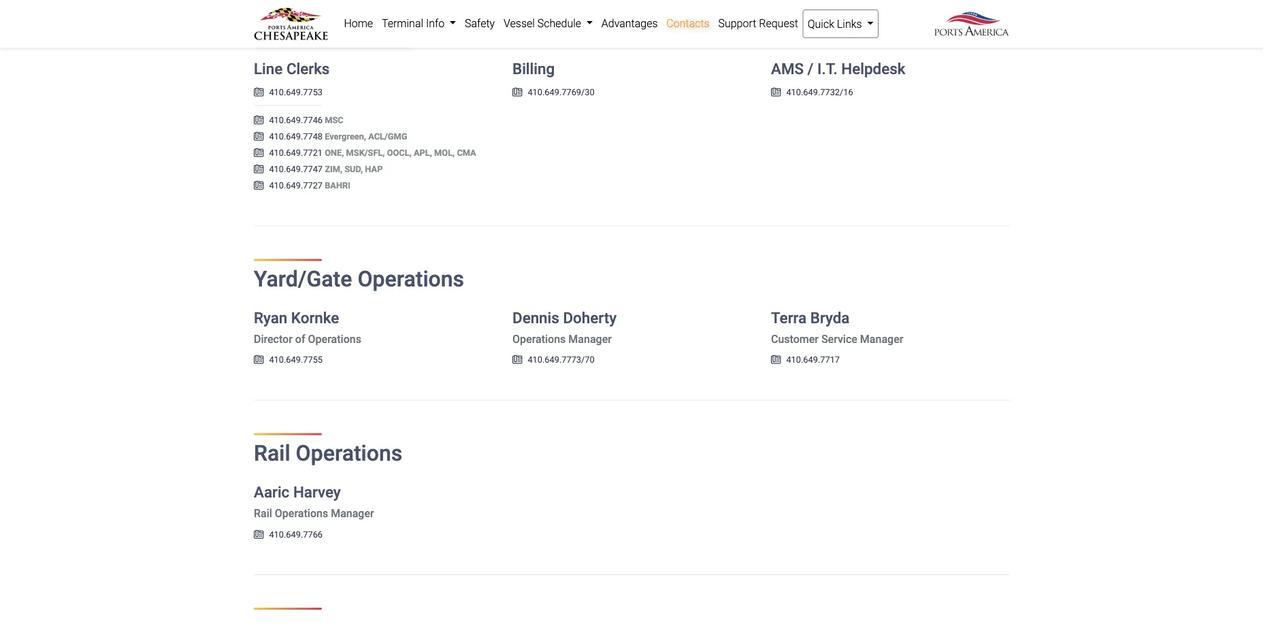 Task type: vqa. For each thing, say whether or not it's contained in the screenshot.
AMS
yes



Task type: locate. For each thing, give the bounding box(es) containing it.
1 vertical spatial rail
[[254, 507, 272, 520]]

410.649.7717 link
[[771, 355, 840, 365]]

links
[[837, 17, 862, 30]]

phone office image for 410.649.7773/70
[[513, 355, 522, 364]]

410.649.7727 bahri
[[269, 180, 351, 190]]

support request
[[719, 17, 798, 30], [283, 24, 360, 34]]

phone office image for 410.649.7753
[[254, 88, 264, 96]]

phone office image
[[254, 88, 264, 96], [254, 132, 264, 141], [254, 165, 264, 173], [513, 355, 522, 364]]

phone office image down customer
[[771, 355, 781, 364]]

safety link
[[461, 10, 499, 37]]

kornke
[[291, 309, 339, 327]]

rail down aaric
[[254, 507, 272, 520]]

support
[[719, 17, 757, 30], [283, 24, 321, 34]]

support request up ams
[[719, 17, 798, 30]]

1 horizontal spatial request
[[759, 17, 798, 30]]

phone office image inside 410.649.7717 link
[[771, 355, 781, 364]]

rail up aaric
[[254, 441, 290, 466]]

manager inside dennis doherty operations manager
[[569, 333, 612, 345]]

phone office image down line
[[254, 88, 264, 96]]

manager down harvey
[[331, 507, 374, 520]]

request left quick
[[759, 17, 798, 30]]

service
[[822, 333, 858, 345]]

helpdesk
[[842, 59, 906, 78]]

support request up clerks
[[283, 24, 360, 34]]

phone office image for 410.649.7746
[[254, 116, 264, 124]]

support request inside support request link
[[719, 17, 798, 30]]

/
[[808, 59, 814, 78]]

phone office image inside 410.649.7753 link
[[254, 88, 264, 96]]

manager right service
[[860, 333, 904, 345]]

phone office image down billing
[[513, 88, 522, 96]]

doherty
[[563, 309, 617, 327]]

410.649.7769/30
[[528, 87, 595, 97]]

of
[[295, 333, 305, 345]]

support up clerks
[[283, 24, 321, 34]]

aaric harvey rail operations manager
[[254, 483, 374, 520]]

phone office image inside 410.649.7769/30 link
[[513, 88, 522, 96]]

phone office image inside 410.649.7773/70 link
[[513, 355, 522, 364]]

phone office image inside 410.649.7766 link
[[254, 530, 264, 539]]

410.649.7755 link
[[254, 355, 323, 365]]

410.649.7732/16 link
[[771, 87, 853, 97]]

manager inside aaric harvey rail operations manager
[[331, 507, 374, 520]]

phone office image left 410.649.7748
[[254, 132, 264, 141]]

2 rail from the top
[[254, 507, 272, 520]]

request left new
[[323, 24, 360, 34]]

1 rail from the top
[[254, 441, 290, 466]]

terra bryda customer service manager
[[771, 309, 904, 345]]

rail
[[254, 441, 290, 466], [254, 507, 272, 520]]

hap
[[365, 164, 383, 174]]

rail operations
[[254, 441, 403, 466]]

2 horizontal spatial manager
[[860, 333, 904, 345]]

quick
[[808, 17, 835, 30]]

operations
[[358, 266, 464, 292], [308, 333, 361, 345], [513, 333, 566, 345], [296, 441, 403, 466], [275, 507, 328, 520]]

0 vertical spatial rail
[[254, 441, 290, 466]]

phone office image down the director
[[254, 355, 264, 364]]

msk/sfl,
[[346, 148, 385, 158]]

ams
[[771, 59, 804, 78]]

aaric
[[254, 483, 290, 501]]

yard/gate
[[254, 266, 352, 292]]

0 horizontal spatial support request
[[283, 24, 360, 34]]

phone office image for 410.649.7717
[[771, 355, 781, 364]]

1 horizontal spatial manager
[[569, 333, 612, 345]]

phone office image for 410.649.7727
[[254, 181, 264, 190]]

phone office image down ams
[[771, 88, 781, 96]]

zim,
[[325, 164, 342, 174]]

410.649.7766 link
[[254, 529, 323, 540]]

support right "contacts" link
[[719, 17, 757, 30]]

msc
[[325, 115, 344, 125]]

request
[[759, 17, 798, 30], [323, 24, 360, 34]]

sud,
[[345, 164, 363, 174]]

phone office image left the 410.649.7746
[[254, 116, 264, 124]]

vessel schedule link
[[499, 10, 597, 37]]

i.t.
[[818, 59, 838, 78]]

phone office image for 410.649.7721
[[254, 148, 264, 157]]

1 horizontal spatial support
[[719, 17, 757, 30]]

phone office image left 410.649.7721
[[254, 148, 264, 157]]

phone office image inside 410.649.7755 link
[[254, 355, 264, 364]]

0 horizontal spatial manager
[[331, 507, 374, 520]]

mol,
[[434, 148, 455, 158]]

410.649.7753 link
[[254, 87, 323, 97]]

phone office image left 410.649.7727 at the top
[[254, 181, 264, 190]]

yard/gate operations
[[254, 266, 464, 292]]

manager down doherty
[[569, 333, 612, 345]]

phone office image inside 410.649.7732/16 link
[[771, 88, 781, 96]]

1 horizontal spatial support request
[[719, 17, 798, 30]]

manager inside terra bryda customer service manager
[[860, 333, 904, 345]]

manager
[[569, 333, 612, 345], [860, 333, 904, 345], [331, 507, 374, 520]]

410.649.7721
[[269, 148, 323, 158]]

410.649.7766
[[269, 529, 323, 540]]

phone office image left 410.649.7747
[[254, 165, 264, 173]]

apl,
[[414, 148, 432, 158]]

410.649.7748
[[269, 131, 323, 141]]

phone office image left 410.649.7773/70
[[513, 355, 522, 364]]

phone office image
[[513, 88, 522, 96], [771, 88, 781, 96], [254, 116, 264, 124], [254, 148, 264, 157], [254, 181, 264, 190], [254, 355, 264, 364], [771, 355, 781, 364], [254, 530, 264, 539]]

oocl,
[[387, 148, 412, 158]]

phone office image left 410.649.7766
[[254, 530, 264, 539]]



Task type: describe. For each thing, give the bounding box(es) containing it.
one,
[[325, 148, 344, 158]]

410.649.7732/16
[[787, 87, 853, 97]]

410.649.7746 msc
[[269, 115, 344, 125]]

ryan kornke director of operations
[[254, 309, 361, 345]]

0 horizontal spatial support
[[283, 24, 321, 34]]

ryan
[[254, 309, 287, 327]]

terra
[[771, 309, 807, 327]]

manager for terra bryda
[[860, 333, 904, 345]]

line
[[254, 59, 283, 78]]

advantages link
[[597, 10, 662, 37]]

director
[[254, 333, 293, 345]]

terminal
[[382, 17, 423, 30]]

safety
[[465, 17, 495, 30]]

410.649.7747
[[269, 164, 323, 174]]

bahri
[[325, 180, 351, 190]]

line clerks
[[254, 59, 330, 78]]

info
[[426, 17, 445, 30]]

dennis
[[513, 309, 559, 327]]

schedule
[[538, 17, 581, 30]]

410.649.7746
[[269, 115, 323, 125]]

bryda
[[811, 309, 850, 327]]

terminal info
[[382, 17, 447, 30]]

advantages
[[602, 17, 658, 30]]

harvey
[[293, 483, 341, 501]]

manager for aaric harvey
[[331, 507, 374, 520]]

dennis doherty operations manager
[[513, 309, 617, 345]]

acl/gmg
[[368, 131, 407, 141]]

410.649.7753
[[269, 87, 323, 97]]

phone office image for 410.649.7755
[[254, 355, 264, 364]]

410.649.7769/30 link
[[513, 87, 595, 97]]

quick links link
[[803, 10, 879, 38]]

phone office image for 410.649.7748
[[254, 132, 264, 141]]

ams / i.t. helpdesk
[[771, 59, 906, 78]]

customer
[[771, 333, 819, 345]]

410.649.7727
[[269, 180, 323, 190]]

vessel schedule
[[504, 17, 584, 30]]

phone office image for 410.649.7747
[[254, 165, 264, 173]]

operations inside ryan kornke director of operations
[[308, 333, 361, 345]]

410.649.7721 one, msk/sfl, oocl, apl, mol, cma
[[269, 148, 476, 158]]

quick links
[[808, 17, 865, 30]]

billing
[[513, 59, 555, 78]]

rail inside aaric harvey rail operations manager
[[254, 507, 272, 520]]

new
[[368, 25, 382, 33]]

home
[[344, 17, 373, 30]]

410.649.7717
[[787, 355, 840, 365]]

410.649.7748 evergreen, acl/gmg
[[269, 131, 407, 141]]

home link
[[340, 10, 377, 37]]

operations inside dennis doherty operations manager
[[513, 333, 566, 345]]

phone office image for 410.649.7766
[[254, 530, 264, 539]]

evergreen,
[[325, 131, 366, 141]]

0 horizontal spatial request
[[323, 24, 360, 34]]

410.649.7747 zim, sud, hap
[[269, 164, 383, 174]]

410.649.7773/70 link
[[513, 355, 595, 365]]

phone office image for 410.649.7769/30
[[513, 88, 522, 96]]

410.649.7755
[[269, 355, 323, 365]]

contacts link
[[662, 10, 714, 37]]

terminal info link
[[377, 10, 461, 37]]

410.649.7773/70
[[528, 355, 595, 365]]

operations inside aaric harvey rail operations manager
[[275, 507, 328, 520]]

cma
[[457, 148, 476, 158]]

contacts
[[667, 17, 710, 30]]

phone office image for 410.649.7732/16
[[771, 88, 781, 96]]

vessel
[[504, 17, 535, 30]]

clerks
[[287, 59, 330, 78]]

support request link
[[714, 10, 803, 37]]



